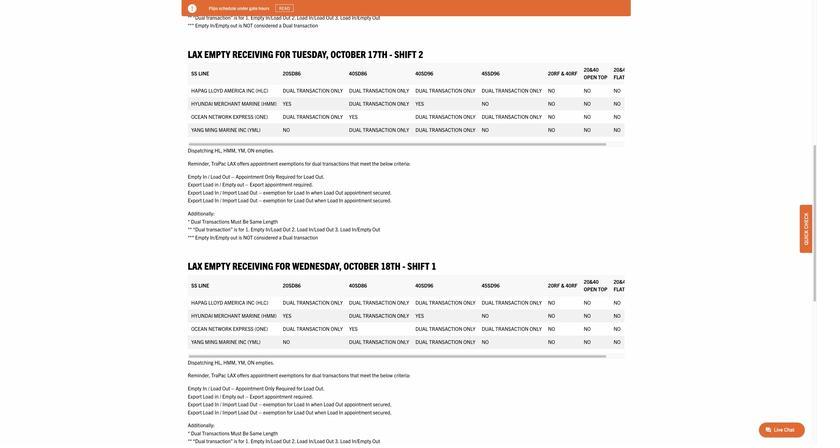 Task type: describe. For each thing, give the bounding box(es) containing it.
3 import from the top
[[223, 401, 237, 408]]

- for 18th
[[403, 260, 406, 272]]

1. for additionally: * dual transactions must be same length ** "dual transaction" is for 1. empty in/load out 2. load in/load out 3. load in/empty out
[[246, 438, 250, 445]]

empty for lax empty receiving           for wednesday, october 18th              - shift 1
[[204, 260, 230, 272]]

dispatching hl, hmm, ym, on empties. for lax empty receiving           for wednesday, october 18th              - shift 1
[[188, 360, 274, 366]]

2. inside * dual transactions must be same length ** "dual transaction" is for 1. empty in/load out 2. load in/load out 3. load in/empty out *** empty in/empty out is not considered a dual transaction
[[292, 14, 296, 21]]

1 exemption from the top
[[263, 189, 286, 196]]

reminder, trapac lax offers appointment exemptions for dual transactions that meet the below criteria: for wednesday,
[[188, 373, 411, 379]]

for inside additionally: * dual transactions must be same length ** "dual transaction" is for 1. empty in/load out 2. load in/load out 3. load in/empty out
[[239, 438, 244, 445]]

** for additionally: * dual transactions must be same length ** "dual transaction" is for 1. empty in/load out 2. load in/load out 3. load in/empty out *** empty in/empty out is not considered a dual transaction
[[188, 226, 192, 233]]

17th
[[368, 48, 388, 60]]

20rf for lax empty receiving           for tuesday, october 17th              - shift 2
[[548, 70, 560, 77]]

hyundai for lax empty receiving           for tuesday, october 17th              - shift 2
[[191, 101, 213, 107]]

1. for additionally: * dual transactions must be same length ** "dual transaction" is for 1. empty in/load out 2. load in/load out 3. load in/empty out *** empty in/empty out is not considered a dual transaction
[[246, 226, 250, 233]]

ss for lax empty receiving           for tuesday, october 17th              - shift 2
[[191, 70, 197, 77]]

3. for additionally: * dual transactions must be same length ** "dual transaction" is for 1. empty in/load out 2. load in/load out 3. load in/empty out *** empty in/empty out is not considered a dual transaction
[[335, 226, 339, 233]]

read link
[[276, 4, 294, 12]]

for for tuesday,
[[275, 48, 290, 60]]

40rf for 2
[[566, 70, 578, 77]]

4 secured. from the top
[[373, 409, 392, 416]]

additionally: * dual transactions must be same length ** "dual transaction" is for 1. empty in/load out 2. load in/load out 3. load in/empty out *** empty in/empty out is not considered a dual transaction
[[188, 210, 380, 241]]

schedule
[[219, 5, 236, 11]]

1
[[432, 260, 436, 272]]

transactions for additionally: * dual transactions must be same length ** "dual transaction" is for 1. empty in/load out 2. load in/load out 3. load in/empty out
[[202, 430, 230, 437]]

& for 1
[[561, 282, 565, 289]]

transactions inside * dual transactions must be same length ** "dual transaction" is for 1. empty in/load out 2. load in/load out 3. load in/empty out *** empty in/empty out is not considered a dual transaction
[[202, 6, 230, 13]]

lax empty receiving           for tuesday, october 17th              - shift 2
[[188, 48, 424, 60]]

rack for lax empty receiving           for wednesday, october 18th              - shift 1
[[626, 286, 639, 292]]

trapac for lax empty receiving           for wednesday, october 18th              - shift 1
[[211, 373, 226, 379]]

* for additionally: * dual transactions must be same length ** "dual transaction" is for 1. empty in/load out 2. load in/load out 3. load in/empty out *** empty in/empty out is not considered a dual transaction
[[188, 218, 190, 225]]

transaction" inside * dual transactions must be same length ** "dual transaction" is for 1. empty in/load out 2. load in/load out 3. load in/empty out *** empty in/empty out is not considered a dual transaction
[[206, 14, 233, 21]]

20sd86 for wednesday,
[[283, 282, 301, 289]]

transaction" for additionally: * dual transactions must be same length ** "dual transaction" is for 1. empty in/load out 2. load in/load out 3. load in/empty out *** empty in/empty out is not considered a dual transaction
[[206, 226, 233, 233]]

length inside * dual transactions must be same length ** "dual transaction" is for 1. empty in/load out 2. load in/load out 3. load in/empty out *** empty in/empty out is not considered a dual transaction
[[263, 6, 278, 13]]

required. for tuesday,
[[294, 181, 313, 188]]

40sd86 for 17th
[[349, 70, 367, 77]]

hyundai merchant marine (hmm) for lax empty receiving           for wednesday, october 18th              - shift 1
[[191, 313, 277, 319]]

appointment for tuesday,
[[236, 173, 264, 180]]

only for tuesday,
[[265, 173, 275, 180]]

ocean for lax empty receiving           for tuesday, october 17th              - shift 2
[[191, 114, 207, 120]]

1. inside * dual transactions must be same length ** "dual transaction" is for 1. empty in/load out 2. load in/load out 3. load in/empty out *** empty in/empty out is not considered a dual transaction
[[246, 14, 250, 21]]

20rf & 40rf for lax empty receiving           for tuesday, october 17th              - shift 2
[[548, 70, 578, 77]]

not inside * dual transactions must be same length ** "dual transaction" is for 1. empty in/load out 2. load in/load out 3. load in/empty out *** empty in/empty out is not considered a dual transaction
[[243, 22, 253, 29]]

(hmm) for tuesday,
[[261, 101, 277, 107]]

2 secured. from the top
[[373, 197, 392, 204]]

dual for wednesday,
[[312, 373, 322, 379]]

2
[[419, 48, 424, 60]]

receiving for tuesday,
[[232, 48, 273, 60]]

offers for tuesday,
[[237, 160, 249, 167]]

yang for lax empty receiving           for tuesday, october 17th              - shift 2
[[191, 127, 204, 133]]

flat for lax empty receiving           for tuesday, october 17th              - shift 2
[[614, 74, 625, 80]]

hyundai for lax empty receiving           for wednesday, october 18th              - shift 1
[[191, 313, 213, 319]]

considered inside additionally: * dual transactions must be same length ** "dual transaction" is for 1. empty in/load out 2. load in/load out 3. load in/empty out *** empty in/empty out is not considered a dual transaction
[[254, 234, 278, 241]]

ming for lax empty receiving           for wednesday, october 18th              - shift 1
[[205, 339, 218, 345]]

transaction" for additionally: * dual transactions must be same length ** "dual transaction" is for 1. empty in/load out 2. load in/load out 3. load in/empty out
[[206, 438, 233, 445]]

1 import from the top
[[223, 189, 237, 196]]

3. inside * dual transactions must be same length ** "dual transaction" is for 1. empty in/load out 2. load in/load out 3. load in/empty out *** empty in/empty out is not considered a dual transaction
[[335, 14, 339, 21]]

open for lax empty receiving           for tuesday, october 17th              - shift 2
[[584, 74, 597, 80]]

same inside * dual transactions must be same length ** "dual transaction" is for 1. empty in/load out 2. load in/load out 3. load in/empty out *** empty in/empty out is not considered a dual transaction
[[250, 6, 262, 13]]

top for lax empty receiving           for wednesday, october 18th              - shift 1
[[598, 286, 608, 292]]

that for wednesday,
[[350, 373, 359, 379]]

express for tuesday,
[[233, 114, 254, 120]]

40rf for 1
[[566, 282, 578, 289]]

october for tuesday,
[[331, 48, 366, 60]]

hours
[[259, 5, 270, 11]]

in/empty inside additionally: * dual transactions must be same length ** "dual transaction" is for 1. empty in/load out 2. load in/load out 3. load in/empty out
[[352, 438, 371, 445]]

(yml) for wednesday,
[[248, 339, 261, 345]]

empties. for tuesday,
[[256, 147, 274, 154]]

empty in / load out – appointment only required for load out. export load in / empty out – export appointment required. export load in / import load out – exemption for load in when load out appointment secured. export load in / import load out – exemption for load out when load in appointment secured. for wednesday,
[[188, 385, 392, 416]]

ym, for tuesday,
[[238, 147, 247, 154]]

meet for 18th
[[360, 373, 371, 379]]

yang for lax empty receiving           for wednesday, october 18th              - shift 1
[[191, 339, 204, 345]]

hmm, for lax empty receiving           for wednesday, october 18th              - shift 1
[[223, 360, 237, 366]]

top for lax empty receiving           for tuesday, october 17th              - shift 2
[[598, 74, 608, 80]]

out inside * dual transactions must be same length ** "dual transaction" is for 1. empty in/load out 2. load in/load out 3. load in/empty out *** empty in/empty out is not considered a dual transaction
[[231, 22, 238, 29]]

that for tuesday,
[[350, 160, 359, 167]]

3 secured. from the top
[[373, 401, 392, 408]]

required for tuesday,
[[276, 173, 296, 180]]

for inside * dual transactions must be same length ** "dual transaction" is for 1. empty in/load out 2. load in/load out 3. load in/empty out *** empty in/empty out is not considered a dual transaction
[[239, 14, 244, 21]]

additionally: * dual transactions must be same length ** "dual transaction" is for 1. empty in/load out 2. load in/load out 3. load in/empty out
[[188, 422, 380, 445]]

transactions for tuesday,
[[323, 160, 349, 167]]

dispatching hl, hmm, ym, on empties. for lax empty receiving           for tuesday, october 17th              - shift 2
[[188, 147, 274, 154]]

in for lax empty receiving           for wednesday, october 18th              - shift 1
[[215, 393, 219, 400]]

2 exemption from the top
[[263, 197, 286, 204]]

empties. for wednesday,
[[256, 360, 274, 366]]

* for additionally: * dual transactions must be same length ** "dual transaction" is for 1. empty in/load out 2. load in/load out 3. load in/empty out
[[188, 430, 190, 437]]

check
[[803, 213, 810, 229]]

hapag for lax empty receiving           for wednesday, october 18th              - shift 1
[[191, 300, 207, 306]]

ss line for lax empty receiving           for wednesday, october 18th              - shift 1
[[191, 282, 209, 289]]

- for 17th
[[390, 48, 393, 60]]

additionally: for additionally: * dual transactions must be same length ** "dual transaction" is for 1. empty in/load out 2. load in/load out 3. load in/empty out *** empty in/empty out is not considered a dual transaction
[[188, 210, 215, 217]]

"dual for additionally: * dual transactions must be same length ** "dual transaction" is for 1. empty in/load out 2. load in/load out 3. load in/empty out *** empty in/empty out is not considered a dual transaction
[[193, 226, 205, 233]]

flips schedule under gate hours
[[209, 5, 270, 11]]

transactions for wednesday,
[[323, 373, 349, 379]]

below for 18th
[[380, 373, 393, 379]]

read
[[279, 5, 290, 11]]

*** inside * dual transactions must be same length ** "dual transaction" is for 1. empty in/load out 2. load in/load out 3. load in/empty out *** empty in/empty out is not considered a dual transaction
[[188, 22, 194, 29]]

hl, for lax empty receiving           for tuesday, october 17th              - shift 2
[[215, 147, 222, 154]]

in for lax empty receiving           for tuesday, october 17th              - shift 2
[[215, 181, 219, 188]]

* dual transactions must be same length ** "dual transaction" is for 1. empty in/load out 2. load in/load out 3. load in/empty out *** empty in/empty out is not considered a dual transaction
[[188, 6, 380, 29]]

offers for wednesday,
[[237, 373, 249, 379]]

(hlc) for tuesday,
[[256, 88, 268, 94]]

** for additionally: * dual transactions must be same length ** "dual transaction" is for 1. empty in/load out 2. load in/load out 3. load in/empty out
[[188, 438, 192, 445]]

* inside * dual transactions must be same length ** "dual transaction" is for 1. empty in/load out 2. load in/load out 3. load in/empty out *** empty in/empty out is not considered a dual transaction
[[188, 6, 190, 13]]

3 exemption from the top
[[263, 401, 286, 408]]

line for lax empty receiving           for tuesday, october 17th              - shift 2
[[199, 70, 209, 77]]

hmm, for lax empty receiving           for tuesday, october 17th              - shift 2
[[223, 147, 237, 154]]

hapag lloyd america inc (hlc) for lax empty receiving           for tuesday, october 17th              - shift 2
[[191, 88, 268, 94]]

40sd96 for 1
[[416, 282, 434, 289]]

1 secured. from the top
[[373, 189, 392, 196]]



Task type: locate. For each thing, give the bounding box(es) containing it.
additionally: inside additionally: * dual transactions must be same length ** "dual transaction" is for 1. empty in/load out 2. load in/load out 3. load in/empty out
[[188, 422, 215, 429]]

transaction" inside additionally: * dual transactions must be same length ** "dual transaction" is for 1. empty in/load out 2. load in/load out 3. load in/empty out
[[206, 438, 233, 445]]

(hlc)
[[256, 88, 268, 94], [256, 300, 268, 306]]

0 vertical spatial required.
[[294, 181, 313, 188]]

2 20&40 open top from the top
[[584, 279, 608, 292]]

2 that from the top
[[350, 373, 359, 379]]

on for wednesday,
[[248, 360, 255, 366]]

1 vertical spatial meet
[[360, 373, 371, 379]]

0 vertical spatial *
[[188, 6, 190, 13]]

flips
[[209, 5, 218, 11]]

2 line from the top
[[199, 282, 209, 289]]

1 vertical spatial transactions
[[202, 218, 230, 225]]

1 flat from the top
[[614, 74, 625, 80]]

0 vertical spatial yang
[[191, 127, 204, 133]]

2 yang from the top
[[191, 339, 204, 345]]

line
[[199, 70, 209, 77], [199, 282, 209, 289]]

ss line for lax empty receiving           for tuesday, october 17th              - shift 2
[[191, 70, 209, 77]]

1 empty in / load out – appointment only required for load out. export load in / empty out – export appointment required. export load in / import load out – exemption for load in when load out appointment secured. export load in / import load out – exemption for load out when load in appointment secured. from the top
[[188, 173, 392, 204]]

required for wednesday,
[[276, 385, 296, 392]]

3 same from the top
[[250, 430, 262, 437]]

0 vertical spatial 20&40 flat rack
[[614, 67, 639, 80]]

1 *** from the top
[[188, 22, 194, 29]]

network
[[209, 114, 232, 120], [209, 326, 232, 332]]

transaction
[[297, 88, 330, 94], [363, 88, 396, 94], [429, 88, 462, 94], [496, 88, 529, 94], [363, 101, 396, 107], [297, 114, 330, 120], [429, 114, 462, 120], [496, 114, 529, 120], [363, 127, 396, 133], [429, 127, 462, 133], [297, 300, 330, 306], [363, 300, 396, 306], [429, 300, 462, 306], [496, 300, 529, 306], [363, 313, 396, 319], [297, 326, 330, 332], [429, 326, 462, 332], [496, 326, 529, 332], [363, 339, 396, 345], [429, 339, 462, 345]]

(yml) for tuesday,
[[248, 127, 261, 133]]

be
[[243, 6, 249, 13], [243, 218, 249, 225], [243, 430, 249, 437]]

hyundai merchant marine (hmm)
[[191, 101, 277, 107], [191, 313, 277, 319]]

same
[[250, 6, 262, 13], [250, 218, 262, 225], [250, 430, 262, 437]]

0 vertical spatial appointment
[[236, 173, 264, 180]]

2 vertical spatial 3.
[[335, 438, 339, 445]]

america for lax empty receiving           for wednesday, october 18th              - shift 1
[[224, 300, 245, 306]]

0 vertical spatial network
[[209, 114, 232, 120]]

length
[[263, 6, 278, 13], [263, 218, 278, 225], [263, 430, 278, 437]]

0 vertical spatial (yml)
[[248, 127, 261, 133]]

1 rack from the top
[[626, 74, 639, 80]]

inc
[[247, 88, 255, 94], [238, 127, 247, 133], [247, 300, 255, 306], [238, 339, 247, 345]]

1 3. from the top
[[335, 14, 339, 21]]

for inside additionally: * dual transactions must be same length ** "dual transaction" is for 1. empty in/load out 2. load in/load out 3. load in/empty out *** empty in/empty out is not considered a dual transaction
[[239, 226, 244, 233]]

2 40rf from the top
[[566, 282, 578, 289]]

2 dispatching from the top
[[188, 360, 214, 366]]

transaction inside * dual transactions must be same length ** "dual transaction" is for 1. empty in/load out 2. load in/load out 3. load in/empty out *** empty in/empty out is not considered a dual transaction
[[294, 22, 318, 29]]

2. for additionally: * dual transactions must be same length ** "dual transaction" is for 1. empty in/load out 2. load in/load out 3. load in/empty out *** empty in/empty out is not considered a dual transaction
[[292, 226, 296, 233]]

1 vertical spatial shift
[[408, 260, 430, 272]]

2 additionally: from the top
[[188, 422, 215, 429]]

3 * from the top
[[188, 430, 190, 437]]

out
[[231, 22, 238, 29], [237, 181, 244, 188], [231, 234, 238, 241], [237, 393, 244, 400]]

be for additionally: * dual transactions must be same length ** "dual transaction" is for 1. empty in/load out 2. load in/load out 3. load in/empty out *** empty in/empty out is not considered a dual transaction
[[243, 218, 249, 225]]

2 40sd96 from the top
[[416, 282, 434, 289]]

1 vertical spatial dual
[[312, 373, 322, 379]]

considered
[[254, 22, 278, 29], [254, 234, 278, 241]]

1 vertical spatial that
[[350, 373, 359, 379]]

1 reminder, trapac lax offers appointment exemptions for dual transactions that meet the below criteria: from the top
[[188, 160, 411, 167]]

2.
[[292, 14, 296, 21], [292, 226, 296, 233], [292, 438, 296, 445]]

2 transactions from the top
[[202, 218, 230, 225]]

1 vertical spatial ym,
[[238, 360, 247, 366]]

2 length from the top
[[263, 218, 278, 225]]

be inside additionally: * dual transactions must be same length ** "dual transaction" is for 1. empty in/load out 2. load in/load out 3. load in/empty out
[[243, 430, 249, 437]]

***
[[188, 22, 194, 29], [188, 234, 194, 241]]

0 vertical spatial hyundai merchant marine (hmm)
[[191, 101, 277, 107]]

transactions
[[202, 6, 230, 13], [202, 218, 230, 225], [202, 430, 230, 437]]

20rf for lax empty receiving           for wednesday, october 18th              - shift 1
[[548, 282, 560, 289]]

2 vertical spatial same
[[250, 430, 262, 437]]

must inside * dual transactions must be same length ** "dual transaction" is for 1. empty in/load out 2. load in/load out 3. load in/empty out *** empty in/empty out is not considered a dual transaction
[[231, 6, 242, 13]]

- right 18th
[[403, 260, 406, 272]]

criteria: for 18th
[[394, 373, 411, 379]]

4 exemption from the top
[[263, 409, 286, 416]]

20&40 flat rack for lax empty receiving           for wednesday, october 18th              - shift 1
[[614, 279, 639, 292]]

line for lax empty receiving           for wednesday, october 18th              - shift 1
[[199, 282, 209, 289]]

ss line
[[191, 70, 209, 77], [191, 282, 209, 289]]

0 vertical spatial rack
[[626, 74, 639, 80]]

quick check link
[[800, 205, 813, 253]]

must for additionally: * dual transactions must be same length ** "dual transaction" is for 1. empty in/load out 2. load in/load out 3. load in/empty out
[[231, 430, 242, 437]]

2 vertical spatial must
[[231, 430, 242, 437]]

must
[[231, 6, 242, 13], [231, 218, 242, 225], [231, 430, 242, 437]]

1 vertical spatial a
[[279, 234, 282, 241]]

0 vertical spatial shift
[[395, 48, 417, 60]]

additionally:
[[188, 210, 215, 217], [188, 422, 215, 429]]

shift left 2
[[395, 48, 417, 60]]

transaction inside additionally: * dual transactions must be same length ** "dual transaction" is for 1. empty in/load out 2. load in/load out 3. load in/empty out *** empty in/empty out is not considered a dual transaction
[[294, 234, 318, 241]]

tuesday,
[[292, 48, 329, 60]]

2 empty in / load out – appointment only required for load out. export load in / empty out – export appointment required. export load in / import load out – exemption for load in when load out appointment secured. export load in / import load out – exemption for load out when load in appointment secured. from the top
[[188, 385, 392, 416]]

& for 2
[[561, 70, 565, 77]]

0 vertical spatial length
[[263, 6, 278, 13]]

*** inside additionally: * dual transactions must be same length ** "dual transaction" is for 1. empty in/load out 2. load in/load out 3. load in/empty out *** empty in/empty out is not considered a dual transaction
[[188, 234, 194, 241]]

1 vertical spatial 40rf
[[566, 282, 578, 289]]

0 vertical spatial not
[[243, 22, 253, 29]]

out.
[[315, 173, 325, 180], [315, 385, 325, 392]]

shift left 1
[[408, 260, 430, 272]]

must inside additionally: * dual transactions must be same length ** "dual transaction" is for 1. empty in/load out 2. load in/load out 3. load in/empty out
[[231, 430, 242, 437]]

below
[[380, 160, 393, 167], [380, 373, 393, 379]]

20sd86 down the lax empty receiving           for tuesday, october 17th              - shift 2
[[283, 70, 301, 77]]

2 20&40 flat rack from the top
[[614, 279, 639, 292]]

20rf
[[548, 70, 560, 77], [548, 282, 560, 289]]

ming for lax empty receiving           for tuesday, october 17th              - shift 2
[[205, 127, 218, 133]]

2 20sd86 from the top
[[283, 282, 301, 289]]

1 vertical spatial "dual
[[193, 226, 205, 233]]

october left 18th
[[344, 260, 379, 272]]

2 empties. from the top
[[256, 360, 274, 366]]

that
[[350, 160, 359, 167], [350, 373, 359, 379]]

considered inside * dual transactions must be same length ** "dual transaction" is for 1. empty in/load out 2. load in/load out 3. load in/empty out *** empty in/empty out is not considered a dual transaction
[[254, 22, 278, 29]]

20&40
[[584, 67, 599, 73], [614, 67, 629, 73], [584, 279, 599, 285], [614, 279, 629, 285]]

required.
[[294, 181, 313, 188], [294, 393, 313, 400]]

1 vertical spatial 45sd96
[[482, 282, 500, 289]]

1 20rf from the top
[[548, 70, 560, 77]]

1 vertical spatial additionally:
[[188, 422, 215, 429]]

a
[[279, 22, 282, 29], [279, 234, 282, 241]]

express
[[233, 114, 254, 120], [233, 326, 254, 332]]

must inside additionally: * dual transactions must be same length ** "dual transaction" is for 1. empty in/load out 2. load in/load out 3. load in/empty out *** empty in/empty out is not considered a dual transaction
[[231, 218, 242, 225]]

2 1. from the top
[[246, 226, 250, 233]]

meet for 17th
[[360, 160, 371, 167]]

length for additionally: * dual transactions must be same length ** "dual transaction" is for 1. empty in/load out 2. load in/load out 3. load in/empty out *** empty in/empty out is not considered a dual transaction
[[263, 218, 278, 225]]

0 vertical spatial exemptions
[[279, 160, 304, 167]]

1 vertical spatial criteria:
[[394, 373, 411, 379]]

0 vertical spatial ocean
[[191, 114, 207, 120]]

2 (hlc) from the top
[[256, 300, 268, 306]]

yes
[[283, 101, 292, 107], [416, 101, 424, 107], [349, 114, 358, 120], [283, 313, 292, 319], [416, 313, 424, 319], [349, 326, 358, 332]]

0 vertical spatial ss line
[[191, 70, 209, 77]]

1 vertical spatial must
[[231, 218, 242, 225]]

1 vertical spatial flat
[[614, 286, 625, 292]]

1 vertical spatial ming
[[205, 339, 218, 345]]

0 vertical spatial open
[[584, 74, 597, 80]]

40sd86
[[349, 70, 367, 77], [349, 282, 367, 289]]

shift
[[395, 48, 417, 60], [408, 260, 430, 272]]

reminder, for lax empty receiving           for wednesday, october 18th              - shift 1
[[188, 373, 210, 379]]

out. for wednesday,
[[315, 385, 325, 392]]

0 vertical spatial flat
[[614, 74, 625, 80]]

0 vertical spatial offers
[[237, 160, 249, 167]]

1. inside additionally: * dual transactions must be same length ** "dual transaction" is for 1. empty in/load out 2. load in/load out 3. load in/empty out
[[246, 438, 250, 445]]

not inside additionally: * dual transactions must be same length ** "dual transaction" is for 1. empty in/load out 2. load in/load out 3. load in/empty out *** empty in/empty out is not considered a dual transaction
[[243, 234, 253, 241]]

1 that from the top
[[350, 160, 359, 167]]

on for tuesday,
[[248, 147, 255, 154]]

20&40 flat rack
[[614, 67, 639, 80], [614, 279, 639, 292]]

the for 17th
[[372, 160, 379, 167]]

3.
[[335, 14, 339, 21], [335, 226, 339, 233], [335, 438, 339, 445]]

wednesday,
[[292, 260, 342, 272]]

1 ming from the top
[[205, 127, 218, 133]]

ss
[[191, 70, 197, 77], [191, 282, 197, 289]]

hapag
[[191, 88, 207, 94], [191, 300, 207, 306]]

40sd96
[[416, 70, 434, 77], [416, 282, 434, 289]]

2 ym, from the top
[[238, 360, 247, 366]]

secured.
[[373, 189, 392, 196], [373, 197, 392, 204], [373, 401, 392, 408], [373, 409, 392, 416]]

additionally: for additionally: * dual transactions must be same length ** "dual transaction" is for 1. empty in/load out 2. load in/load out 3. load in/empty out
[[188, 422, 215, 429]]

2 "dual from the top
[[193, 226, 205, 233]]

1 vertical spatial empties.
[[256, 360, 274, 366]]

2 vertical spatial **
[[188, 438, 192, 445]]

1 horizontal spatial -
[[403, 260, 406, 272]]

20rf & 40rf
[[548, 70, 578, 77], [548, 282, 578, 289]]

1 vertical spatial hl,
[[215, 360, 222, 366]]

1 vertical spatial &
[[561, 282, 565, 289]]

2 vertical spatial "dual
[[193, 438, 205, 445]]

1 merchant from the top
[[214, 101, 241, 107]]

gate
[[250, 5, 258, 11]]

2 20rf & 40rf from the top
[[548, 282, 578, 289]]

"dual
[[193, 14, 205, 21], [193, 226, 205, 233], [193, 438, 205, 445]]

45sd96
[[482, 70, 500, 77], [482, 282, 500, 289]]

receiving for wednesday,
[[232, 260, 273, 272]]

length inside additionally: * dual transactions must be same length ** "dual transaction" is for 1. empty in/load out 2. load in/load out 3. load in/empty out *** empty in/empty out is not considered a dual transaction
[[263, 218, 278, 225]]

0 vertical spatial that
[[350, 160, 359, 167]]

20rf & 40rf for lax empty receiving           for wednesday, october 18th              - shift 1
[[548, 282, 578, 289]]

0 vertical spatial hapag lloyd america inc (hlc)
[[191, 88, 268, 94]]

lax empty receiving           for wednesday, october 18th              - shift 1
[[188, 260, 436, 272]]

0 horizontal spatial -
[[390, 48, 393, 60]]

transactions
[[323, 160, 349, 167], [323, 373, 349, 379]]

0 vertical spatial express
[[233, 114, 254, 120]]

same inside additionally: * dual transactions must be same length ** "dual transaction" is for 1. empty in/load out 2. load in/load out 3. load in/empty out
[[250, 430, 262, 437]]

hyundai merchant marine (hmm) for lax empty receiving           for tuesday, october 17th              - shift 2
[[191, 101, 277, 107]]

yang ming marine inc (yml) for lax empty receiving           for tuesday, october 17th              - shift 2
[[191, 127, 261, 133]]

1 offers from the top
[[237, 160, 249, 167]]

dispatching hl, hmm, ym, on empties.
[[188, 147, 274, 154], [188, 360, 274, 366]]

1 same from the top
[[250, 6, 262, 13]]

0 vertical spatial (hlc)
[[256, 88, 268, 94]]

same for additionally: * dual transactions must be same length ** "dual transaction" is for 1. empty in/load out 2. load in/load out 3. load in/empty out
[[250, 430, 262, 437]]

below for 17th
[[380, 160, 393, 167]]

2 required from the top
[[276, 385, 296, 392]]

20sd86 for tuesday,
[[283, 70, 301, 77]]

out inside additionally: * dual transactions must be same length ** "dual transaction" is for 1. empty in/load out 2. load in/load out 3. load in/empty out *** empty in/empty out is not considered a dual transaction
[[231, 234, 238, 241]]

1 empty from the top
[[204, 48, 230, 60]]

shift for 2
[[395, 48, 417, 60]]

*
[[188, 6, 190, 13], [188, 218, 190, 225], [188, 430, 190, 437]]

1 ym, from the top
[[238, 147, 247, 154]]

dual
[[191, 6, 201, 13], [283, 22, 293, 29], [191, 218, 201, 225], [283, 234, 293, 241], [191, 430, 201, 437]]

1 vertical spatial transaction"
[[206, 226, 233, 233]]

1 for from the top
[[275, 48, 290, 60]]

3 must from the top
[[231, 430, 242, 437]]

1 vertical spatial (hlc)
[[256, 300, 268, 306]]

40sd96 down 2
[[416, 70, 434, 77]]

a inside * dual transactions must be same length ** "dual transaction" is for 1. empty in/load out 2. load in/load out 3. load in/empty out *** empty in/empty out is not considered a dual transaction
[[279, 22, 282, 29]]

trapac
[[211, 160, 226, 167], [211, 373, 226, 379]]

2. inside additionally: * dual transactions must be same length ** "dual transaction" is for 1. empty in/load out 2. load in/load out 3. load in/empty out *** empty in/empty out is not considered a dual transaction
[[292, 226, 296, 233]]

1 vertical spatial same
[[250, 218, 262, 225]]

40sd86 for 18th
[[349, 282, 367, 289]]

hyundai
[[191, 101, 213, 107], [191, 313, 213, 319]]

a inside additionally: * dual transactions must be same length ** "dual transaction" is for 1. empty in/load out 2. load in/load out 3. load in/empty out *** empty in/empty out is not considered a dual transaction
[[279, 234, 282, 241]]

2 open from the top
[[584, 286, 597, 292]]

on
[[248, 147, 255, 154], [248, 360, 255, 366]]

length inside additionally: * dual transactions must be same length ** "dual transaction" is for 1. empty in/load out 2. load in/load out 3. load in/empty out
[[263, 430, 278, 437]]

meet
[[360, 160, 371, 167], [360, 373, 371, 379]]

1 length from the top
[[263, 6, 278, 13]]

america
[[224, 88, 245, 94], [224, 300, 245, 306]]

transaction up lax empty receiving           for wednesday, october 18th              - shift 1
[[294, 234, 318, 241]]

- right the 17th
[[390, 48, 393, 60]]

2 considered from the top
[[254, 234, 278, 241]]

ss for lax empty receiving           for wednesday, october 18th              - shift 1
[[191, 282, 197, 289]]

2 2. from the top
[[292, 226, 296, 233]]

* inside additionally: * dual transactions must be same length ** "dual transaction" is for 1. empty in/load out 2. load in/load out 3. load in/empty out
[[188, 430, 190, 437]]

1 vertical spatial in
[[215, 393, 219, 400]]

1 (hmm) from the top
[[261, 101, 277, 107]]

transactions inside additionally: * dual transactions must be same length ** "dual transaction" is for 1. empty in/load out 2. load in/load out 3. load in/empty out
[[202, 430, 230, 437]]

2 not from the top
[[243, 234, 253, 241]]

3. inside additionally: * dual transactions must be same length ** "dual transaction" is for 1. empty in/load out 2. load in/load out 3. load in/empty out
[[335, 438, 339, 445]]

1 vertical spatial 20&40 flat rack
[[614, 279, 639, 292]]

2 offers from the top
[[237, 373, 249, 379]]

0 vertical spatial dispatching hl, hmm, ym, on empties.
[[188, 147, 274, 154]]

criteria: for 17th
[[394, 160, 411, 167]]

0 vertical spatial empties.
[[256, 147, 274, 154]]

empty inside additionally: * dual transactions must be same length ** "dual transaction" is for 1. empty in/load out 2. load in/load out 3. load in/empty out
[[251, 438, 265, 445]]

3. for additionally: * dual transactions must be same length ** "dual transaction" is for 1. empty in/load out 2. load in/load out 3. load in/empty out
[[335, 438, 339, 445]]

20sd86 down lax empty receiving           for wednesday, october 18th              - shift 1
[[283, 282, 301, 289]]

(one)
[[255, 114, 268, 120], [255, 326, 268, 332]]

0 vertical spatial be
[[243, 6, 249, 13]]

1 vertical spatial 2.
[[292, 226, 296, 233]]

2 vertical spatial 2.
[[292, 438, 296, 445]]

1 vertical spatial empty
[[204, 260, 230, 272]]

ocean
[[191, 114, 207, 120], [191, 326, 207, 332]]

45sd96 for lax empty receiving           for wednesday, october 18th              - shift 1
[[482, 282, 500, 289]]

2 import from the top
[[223, 197, 237, 204]]

in/empty
[[352, 14, 371, 21], [210, 22, 229, 29], [352, 226, 371, 233], [210, 234, 229, 241], [352, 438, 371, 445]]

1 vertical spatial below
[[380, 373, 393, 379]]

1 open from the top
[[584, 74, 597, 80]]

0 vertical spatial dispatching
[[188, 147, 214, 154]]

must for additionally: * dual transactions must be same length ** "dual transaction" is for 1. empty in/load out 2. load in/load out 3. load in/empty out *** empty in/empty out is not considered a dual transaction
[[231, 218, 242, 225]]

3 "dual from the top
[[193, 438, 205, 445]]

1 lloyd from the top
[[209, 88, 223, 94]]

transactions inside additionally: * dual transactions must be same length ** "dual transaction" is for 1. empty in/load out 2. load in/load out 3. load in/empty out *** empty in/empty out is not considered a dual transaction
[[202, 218, 230, 225]]

empty
[[204, 48, 230, 60], [204, 260, 230, 272]]

1 vertical spatial reminder, trapac lax offers appointment exemptions for dual transactions that meet the below criteria:
[[188, 373, 411, 379]]

2. inside additionally: * dual transactions must be same length ** "dual transaction" is for 1. empty in/load out 2. load in/load out 3. load in/empty out
[[292, 438, 296, 445]]

3 length from the top
[[263, 430, 278, 437]]

empty
[[251, 14, 265, 21], [195, 22, 209, 29], [188, 173, 202, 180], [222, 181, 236, 188], [251, 226, 265, 233], [195, 234, 209, 241], [188, 385, 202, 392], [222, 393, 236, 400], [251, 438, 265, 445]]

same inside additionally: * dual transactions must be same length ** "dual transaction" is for 1. empty in/load out 2. load in/load out 3. load in/empty out *** empty in/empty out is not considered a dual transaction
[[250, 218, 262, 225]]

empty in / load out – appointment only required for load out. export load in / empty out – export appointment required. export load in / import load out – exemption for load in when load out appointment secured. export load in / import load out – exemption for load out when load in appointment secured. for tuesday,
[[188, 173, 392, 204]]

0 vertical spatial 20rf & 40rf
[[548, 70, 578, 77]]

45sd96 for lax empty receiving           for tuesday, october 17th              - shift 2
[[482, 70, 500, 77]]

0 vertical spatial on
[[248, 147, 255, 154]]

4 import from the top
[[223, 409, 237, 416]]

2 criteria: from the top
[[394, 373, 411, 379]]

3 2. from the top
[[292, 438, 296, 445]]

2 meet from the top
[[360, 373, 371, 379]]

hapag lloyd america inc (hlc) for lax empty receiving           for wednesday, october 18th              - shift 1
[[191, 300, 268, 306]]

october left the 17th
[[331, 48, 366, 60]]

** inside additionally: * dual transactions must be same length ** "dual transaction" is for 1. empty in/load out 2. load in/load out 3. load in/empty out *** empty in/empty out is not considered a dual transaction
[[188, 226, 192, 233]]

1 (hlc) from the top
[[256, 88, 268, 94]]

(one) for wednesday,
[[255, 326, 268, 332]]

0 vertical spatial 40rf
[[566, 70, 578, 77]]

1 vertical spatial october
[[344, 260, 379, 272]]

exemptions for tuesday,
[[279, 160, 304, 167]]

1 vertical spatial exemptions
[[279, 373, 304, 379]]

0 vertical spatial 40sd96
[[416, 70, 434, 77]]

1 vertical spatial 40sd86
[[349, 282, 367, 289]]

lloyd for lax empty receiving           for tuesday, october 17th              - shift 2
[[209, 88, 223, 94]]

1 ocean from the top
[[191, 114, 207, 120]]

40rf
[[566, 70, 578, 77], [566, 282, 578, 289]]

for for wednesday,
[[275, 260, 290, 272]]

1 vertical spatial offers
[[237, 373, 249, 379]]

2 appointment from the top
[[236, 385, 264, 392]]

empties.
[[256, 147, 274, 154], [256, 360, 274, 366]]

1 exemptions from the top
[[279, 160, 304, 167]]

the
[[372, 160, 379, 167], [372, 373, 379, 379]]

** inside * dual transactions must be same length ** "dual transaction" is for 1. empty in/load out 2. load in/load out 3. load in/empty out *** empty in/empty out is not considered a dual transaction
[[188, 14, 192, 21]]

0 vertical spatial ocean network express (one)
[[191, 114, 268, 120]]

transactions for additionally: * dual transactions must be same length ** "dual transaction" is for 1. empty in/load out 2. load in/load out 3. load in/empty out *** empty in/empty out is not considered a dual transaction
[[202, 218, 230, 225]]

1 below from the top
[[380, 160, 393, 167]]

3 transactions from the top
[[202, 430, 230, 437]]

1 required. from the top
[[294, 181, 313, 188]]

2 hl, from the top
[[215, 360, 222, 366]]

open for lax empty receiving           for wednesday, october 18th              - shift 1
[[584, 286, 597, 292]]

1 criteria: from the top
[[394, 160, 411, 167]]

1 in from the top
[[215, 181, 219, 188]]

1 ocean network express (one) from the top
[[191, 114, 268, 120]]

only for wednesday,
[[265, 385, 275, 392]]

2 & from the top
[[561, 282, 565, 289]]

1 vertical spatial yang
[[191, 339, 204, 345]]

dual
[[312, 160, 322, 167], [312, 373, 322, 379]]

0 vertical spatial transactions
[[202, 6, 230, 13]]

0 vertical spatial yang ming marine inc (yml)
[[191, 127, 261, 133]]

1 vertical spatial receiving
[[232, 260, 273, 272]]

1 vertical spatial transactions
[[323, 373, 349, 379]]

1 "dual from the top
[[193, 14, 205, 21]]

2 *** from the top
[[188, 234, 194, 241]]

** inside additionally: * dual transactions must be same length ** "dual transaction" is for 1. empty in/load out 2. load in/load out 3. load in/empty out
[[188, 438, 192, 445]]

1 vertical spatial considered
[[254, 234, 278, 241]]

0 vertical spatial ym,
[[238, 147, 247, 154]]

solid image
[[188, 4, 197, 13]]

1 required from the top
[[276, 173, 296, 180]]

network for lax empty receiving           for tuesday, october 17th              - shift 2
[[209, 114, 232, 120]]

1 ** from the top
[[188, 14, 192, 21]]

18th
[[381, 260, 401, 272]]

required
[[276, 173, 296, 180], [276, 385, 296, 392]]

exemption
[[263, 189, 286, 196], [263, 197, 286, 204], [263, 401, 286, 408], [263, 409, 286, 416]]

1 vertical spatial (yml)
[[248, 339, 261, 345]]

october for wednesday,
[[344, 260, 379, 272]]

1 vertical spatial merchant
[[214, 313, 241, 319]]

lloyd
[[209, 88, 223, 94], [209, 300, 223, 306]]

in
[[215, 181, 219, 188], [215, 393, 219, 400]]

1 vertical spatial line
[[199, 282, 209, 289]]

express for wednesday,
[[233, 326, 254, 332]]

2 required. from the top
[[294, 393, 313, 400]]

1 vertical spatial hyundai
[[191, 313, 213, 319]]

(hmm) for wednesday,
[[261, 313, 277, 319]]

3 be from the top
[[243, 430, 249, 437]]

transaction down read link
[[294, 22, 318, 29]]

hl,
[[215, 147, 222, 154], [215, 360, 222, 366]]

quick check
[[803, 213, 810, 245]]

for
[[239, 14, 244, 21], [305, 160, 311, 167], [297, 173, 303, 180], [287, 189, 293, 196], [287, 197, 293, 204], [239, 226, 244, 233], [305, 373, 311, 379], [297, 385, 303, 392], [287, 401, 293, 408], [287, 409, 293, 416], [239, 438, 244, 445]]

1 not from the top
[[243, 22, 253, 29]]

1 dispatching hl, hmm, ym, on empties. from the top
[[188, 147, 274, 154]]

empty in / load out – appointment only required for load out. export load in / empty out – export appointment required. export load in / import load out – exemption for load in when load out appointment secured. export load in / import load out – exemption for load out when load in appointment secured.
[[188, 173, 392, 204], [188, 385, 392, 416]]

be inside additionally: * dual transactions must be same length ** "dual transaction" is for 1. empty in/load out 2. load in/load out 3. load in/empty out *** empty in/empty out is not considered a dual transaction
[[243, 218, 249, 225]]

open
[[584, 74, 597, 80], [584, 286, 597, 292]]

1 vertical spatial **
[[188, 226, 192, 233]]

1 vertical spatial top
[[598, 286, 608, 292]]

is inside additionally: * dual transactions must be same length ** "dual transaction" is for 1. empty in/load out 2. load in/load out 3. load in/empty out
[[234, 438, 237, 445]]

2 yang ming marine inc (yml) from the top
[[191, 339, 261, 345]]

3 3. from the top
[[335, 438, 339, 445]]

top
[[598, 74, 608, 80], [598, 286, 608, 292]]

2. for additionally: * dual transactions must be same length ** "dual transaction" is for 1. empty in/load out 2. load in/load out 3. load in/empty out
[[292, 438, 296, 445]]

0 vertical spatial considered
[[254, 22, 278, 29]]

"dual inside * dual transactions must be same length ** "dual transaction" is for 1. empty in/load out 2. load in/load out 3. load in/empty out *** empty in/empty out is not considered a dual transaction
[[193, 14, 205, 21]]

only
[[265, 173, 275, 180], [265, 385, 275, 392]]

/
[[208, 173, 210, 180], [220, 181, 221, 188], [220, 189, 221, 196], [220, 197, 221, 204], [208, 385, 210, 392], [220, 393, 221, 400], [220, 401, 221, 408], [220, 409, 221, 416]]

merchant for lax empty receiving           for wednesday, october 18th              - shift 1
[[214, 313, 241, 319]]

2 trapac from the top
[[211, 373, 226, 379]]

load
[[297, 14, 308, 21], [340, 14, 351, 21], [211, 173, 221, 180], [304, 173, 314, 180], [203, 181, 214, 188], [203, 189, 214, 196], [238, 189, 249, 196], [294, 189, 305, 196], [324, 189, 334, 196], [203, 197, 214, 204], [238, 197, 249, 204], [294, 197, 305, 204], [327, 197, 338, 204], [297, 226, 308, 233], [340, 226, 351, 233], [211, 385, 221, 392], [304, 385, 314, 392], [203, 393, 214, 400], [203, 401, 214, 408], [238, 401, 249, 408], [294, 401, 305, 408], [324, 401, 334, 408], [203, 409, 214, 416], [238, 409, 249, 416], [294, 409, 305, 416], [327, 409, 338, 416], [297, 438, 308, 445], [340, 438, 351, 445]]

0 vertical spatial 40sd86
[[349, 70, 367, 77]]

20&40 open top for lax empty receiving           for tuesday, october 17th              - shift 2
[[584, 67, 608, 80]]

dual inside additionally: * dual transactions must be same length ** "dual transaction" is for 1. empty in/load out 2. load in/load out 3. load in/empty out
[[191, 430, 201, 437]]

dual transaction only
[[283, 88, 343, 94], [349, 88, 409, 94], [416, 88, 476, 94], [482, 88, 542, 94], [349, 101, 409, 107], [283, 114, 343, 120], [416, 114, 476, 120], [482, 114, 542, 120], [349, 127, 409, 133], [416, 127, 476, 133], [283, 300, 343, 306], [349, 300, 409, 306], [416, 300, 476, 306], [482, 300, 542, 306], [349, 313, 409, 319], [283, 326, 343, 332], [416, 326, 476, 332], [482, 326, 542, 332], [349, 339, 409, 345], [416, 339, 476, 345]]

2 (one) from the top
[[255, 326, 268, 332]]

"dual inside additionally: * dual transactions must be same length ** "dual transaction" is for 1. empty in/load out 2. load in/load out 3. load in/empty out
[[193, 438, 205, 445]]

40sd96 for 2
[[416, 70, 434, 77]]

1 vertical spatial hapag lloyd america inc (hlc)
[[191, 300, 268, 306]]

1 reminder, from the top
[[188, 160, 210, 167]]

1 vertical spatial 20sd86
[[283, 282, 301, 289]]

yang ming marine inc (yml)
[[191, 127, 261, 133], [191, 339, 261, 345]]

transaction" inside additionally: * dual transactions must be same length ** "dual transaction" is for 1. empty in/load out 2. load in/load out 3. load in/empty out *** empty in/empty out is not considered a dual transaction
[[206, 226, 233, 233]]

1 vertical spatial network
[[209, 326, 232, 332]]

2 hapag lloyd america inc (hlc) from the top
[[191, 300, 268, 306]]

be for additionally: * dual transactions must be same length ** "dual transaction" is for 1. empty in/load out 2. load in/load out 3. load in/empty out
[[243, 430, 249, 437]]

ym,
[[238, 147, 247, 154], [238, 360, 247, 366]]

1 vertical spatial appointment
[[236, 385, 264, 392]]

ocean network express (one) for lax empty receiving           for tuesday, october 17th              - shift 2
[[191, 114, 268, 120]]

hapag for lax empty receiving           for tuesday, october 17th              - shift 2
[[191, 88, 207, 94]]

2 network from the top
[[209, 326, 232, 332]]

2 reminder, trapac lax offers appointment exemptions for dual transactions that meet the below criteria: from the top
[[188, 373, 411, 379]]

dispatching
[[188, 147, 214, 154], [188, 360, 214, 366]]

ocean network express (one)
[[191, 114, 268, 120], [191, 326, 268, 332]]

marine
[[242, 101, 260, 107], [219, 127, 237, 133], [242, 313, 260, 319], [219, 339, 237, 345]]

1. inside additionally: * dual transactions must be same length ** "dual transaction" is for 1. empty in/load out 2. load in/load out 3. load in/empty out *** empty in/empty out is not considered a dual transaction
[[246, 226, 250, 233]]

1 vertical spatial dispatching hl, hmm, ym, on empties.
[[188, 360, 274, 366]]

1 vertical spatial (one)
[[255, 326, 268, 332]]

0 vertical spatial in
[[215, 181, 219, 188]]

quick
[[803, 230, 810, 245]]

1 yang ming marine inc (yml) from the top
[[191, 127, 261, 133]]

ocean network express (one) for lax empty receiving           for wednesday, october 18th              - shift 1
[[191, 326, 268, 332]]

1 meet from the top
[[360, 160, 371, 167]]

1.
[[246, 14, 250, 21], [246, 226, 250, 233], [246, 438, 250, 445]]

1 vertical spatial 3.
[[335, 226, 339, 233]]

40sd96 down 1
[[416, 282, 434, 289]]

"dual for additionally: * dual transactions must be same length ** "dual transaction" is for 1. empty in/load out 2. load in/load out 3. load in/empty out
[[193, 438, 205, 445]]

20&40 open top
[[584, 67, 608, 80], [584, 279, 608, 292]]

2 45sd96 from the top
[[482, 282, 500, 289]]

1 the from the top
[[372, 160, 379, 167]]

2 (yml) from the top
[[248, 339, 261, 345]]

0 vertical spatial (one)
[[255, 114, 268, 120]]

1 transactions from the top
[[202, 6, 230, 13]]

2 express from the top
[[233, 326, 254, 332]]

1 vertical spatial trapac
[[211, 373, 226, 379]]

20&40 open top for lax empty receiving           for wednesday, october 18th              - shift 1
[[584, 279, 608, 292]]

2 merchant from the top
[[214, 313, 241, 319]]

transaction
[[294, 22, 318, 29], [294, 234, 318, 241]]

1 vertical spatial *
[[188, 218, 190, 225]]

shift for 1
[[408, 260, 430, 272]]

–
[[231, 173, 235, 180], [245, 181, 249, 188], [259, 189, 262, 196], [259, 197, 262, 204], [231, 385, 235, 392], [245, 393, 249, 400], [259, 401, 262, 408], [259, 409, 262, 416]]

"dual inside additionally: * dual transactions must be same length ** "dual transaction" is for 1. empty in/load out 2. load in/load out 3. load in/empty out *** empty in/empty out is not considered a dual transaction
[[193, 226, 205, 233]]

in
[[203, 173, 207, 180], [215, 189, 219, 196], [306, 189, 310, 196], [215, 197, 219, 204], [339, 197, 343, 204], [203, 385, 207, 392], [215, 401, 219, 408], [306, 401, 310, 408], [215, 409, 219, 416], [339, 409, 343, 416]]

required. for wednesday,
[[294, 393, 313, 400]]

rack
[[626, 74, 639, 80], [626, 286, 639, 292]]

out
[[283, 14, 291, 21], [326, 14, 334, 21], [373, 14, 380, 21], [222, 173, 230, 180], [250, 189, 258, 196], [336, 189, 343, 196], [250, 197, 258, 204], [306, 197, 314, 204], [283, 226, 291, 233], [326, 226, 334, 233], [373, 226, 380, 233], [222, 385, 230, 392], [250, 401, 258, 408], [336, 401, 343, 408], [250, 409, 258, 416], [306, 409, 314, 416], [283, 438, 291, 445], [326, 438, 334, 445], [373, 438, 380, 445]]

under
[[237, 5, 249, 11]]

be inside * dual transactions must be same length ** "dual transaction" is for 1. empty in/load out 2. load in/load out 3. load in/empty out *** empty in/empty out is not considered a dual transaction
[[243, 6, 249, 13]]

0 vertical spatial below
[[380, 160, 393, 167]]

additionally: inside additionally: * dual transactions must be same length ** "dual transaction" is for 1. empty in/load out 2. load in/load out 3. load in/empty out *** empty in/empty out is not considered a dual transaction
[[188, 210, 215, 217]]

1 40sd96 from the top
[[416, 70, 434, 77]]

2 on from the top
[[248, 360, 255, 366]]

1 vertical spatial required
[[276, 385, 296, 392]]

20sd86
[[283, 70, 301, 77], [283, 282, 301, 289]]

0 vertical spatial 20&40 open top
[[584, 67, 608, 80]]

1 considered from the top
[[254, 22, 278, 29]]

0 vertical spatial 2.
[[292, 14, 296, 21]]

* inside additionally: * dual transactions must be same length ** "dual transaction" is for 1. empty in/load out 2. load in/load out 3. load in/empty out *** empty in/empty out is not considered a dual transaction
[[188, 218, 190, 225]]

3. inside additionally: * dual transactions must be same length ** "dual transaction" is for 1. empty in/load out 2. load in/load out 3. load in/empty out *** empty in/empty out is not considered a dual transaction
[[335, 226, 339, 233]]

hapag lloyd america inc (hlc)
[[191, 88, 268, 94], [191, 300, 268, 306]]



Task type: vqa. For each thing, say whether or not it's contained in the screenshot.
Demurrage
no



